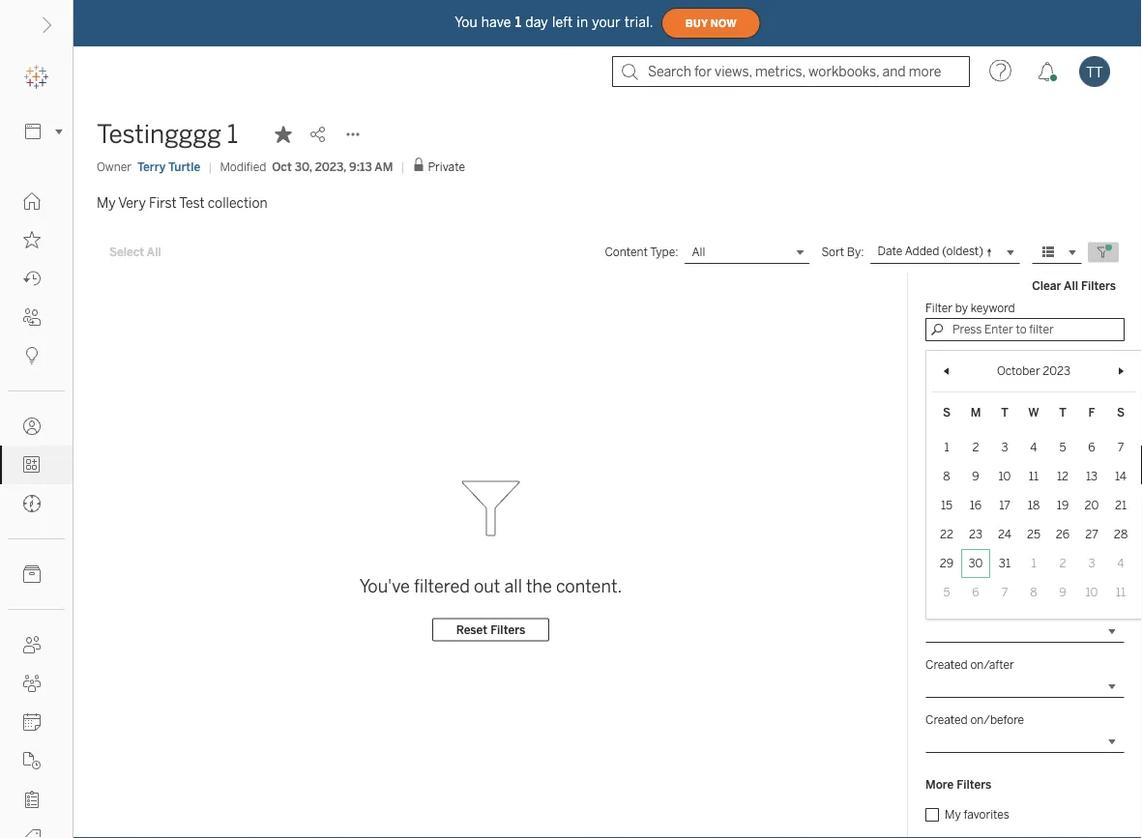 Task type: locate. For each thing, give the bounding box(es) containing it.
friday, october 20, 2023 cell
[[1078, 491, 1107, 520]]

my
[[97, 195, 116, 211], [945, 808, 962, 822]]

first
[[149, 195, 177, 211]]

1 horizontal spatial 4
[[1118, 557, 1125, 571]]

27
[[1086, 528, 1099, 542]]

4 inside cell
[[1031, 441, 1038, 455]]

date inside date added (oldest) popup button
[[878, 244, 903, 258]]

on/before
[[975, 603, 1029, 617], [971, 713, 1025, 727]]

17
[[1000, 499, 1011, 513]]

1 horizontal spatial 6
[[1089, 441, 1096, 455]]

(oldest)
[[943, 244, 984, 258]]

11 for saturday, november 11, 2023 cell
[[1116, 586, 1126, 600]]

0 horizontal spatial |
[[208, 160, 212, 174]]

2 vertical spatial filters
[[957, 778, 992, 792]]

9 right wednesday, november 8, 2023 cell
[[1060, 586, 1067, 600]]

1 vertical spatial 11
[[1116, 586, 1126, 600]]

0 horizontal spatial 8
[[944, 470, 951, 484]]

1 vertical spatial owner
[[926, 397, 961, 411]]

1 right "tag"
[[945, 441, 950, 455]]

content.
[[556, 576, 622, 597]]

20
[[1085, 499, 1099, 513]]

0 vertical spatial 10
[[999, 470, 1012, 484]]

clear inside the clear all filters 'button'
[[1032, 279, 1062, 293]]

thursday, october 26, 2023 cell
[[1049, 520, 1078, 550]]

2 inside thursday, november 2, 2023 'cell'
[[1060, 557, 1067, 571]]

2 vertical spatial modified
[[926, 603, 972, 617]]

t for first t column header
[[1002, 406, 1009, 420]]

my very first test collection
[[97, 195, 268, 211]]

0 vertical spatial on/after
[[975, 548, 1019, 562]]

reset filters button
[[432, 619, 550, 642]]

owner for owner terry turtle | modified oct 30, 2023, 9:13 am |
[[97, 160, 132, 174]]

2 horizontal spatial all
[[1064, 279, 1079, 293]]

0 horizontal spatial 4
[[1031, 441, 1038, 455]]

modified down 22
[[926, 548, 972, 562]]

more filters
[[926, 778, 992, 792]]

1 horizontal spatial |
[[401, 160, 405, 174]]

0 horizontal spatial s
[[943, 406, 951, 420]]

more
[[926, 778, 954, 792]]

row header containing s
[[933, 399, 1136, 428]]

filters up filter by keyword text box
[[1082, 279, 1117, 293]]

wednesday, october 4, 2023 cell
[[1020, 433, 1049, 462]]

row
[[933, 433, 1136, 462], [933, 462, 1136, 491], [933, 491, 1136, 520], [933, 520, 1136, 550], [933, 550, 1136, 579], [933, 579, 1136, 608]]

1 vertical spatial modified
[[926, 548, 972, 562]]

1 horizontal spatial all
[[692, 245, 706, 259]]

8 right tuesday, november 7, 2023 cell
[[1031, 586, 1038, 600]]

5 for 'sunday, november 5, 2023' cell on the bottom of page
[[944, 586, 951, 600]]

30
[[969, 557, 983, 571]]

26
[[1056, 528, 1070, 542]]

sort by:
[[822, 245, 865, 259]]

8
[[944, 470, 951, 484], [1031, 586, 1038, 600]]

1 horizontal spatial t
[[1060, 406, 1067, 420]]

0 vertical spatial owner
[[97, 160, 132, 174]]

15
[[941, 499, 953, 513]]

7
[[1118, 441, 1125, 455], [1002, 586, 1008, 600]]

| right 'turtle'
[[208, 160, 212, 174]]

clear down 27
[[1088, 547, 1117, 561]]

1 horizontal spatial clear
[[1088, 547, 1117, 561]]

0 horizontal spatial 6
[[973, 586, 980, 600]]

1 horizontal spatial t column header
[[1049, 399, 1078, 428]]

1 inside sunday, october 1, 2023 cell
[[945, 441, 950, 455]]

9 for monday, october 9, 2023 cell
[[973, 470, 980, 484]]

out
[[474, 576, 501, 597]]

Created on/before text field
[[926, 730, 1125, 754]]

wednesday, november 1, 2023 cell
[[1020, 550, 1049, 579]]

|
[[208, 160, 212, 174], [401, 160, 405, 174]]

1 vertical spatial 9
[[1060, 586, 1067, 600]]

left
[[552, 14, 573, 30]]

3 right thursday, november 2, 2023 'cell'
[[1089, 557, 1096, 571]]

2 horizontal spatial filters
[[1082, 279, 1117, 293]]

1 horizontal spatial 11
[[1116, 586, 1126, 600]]

3 for "tuesday, october 3, 2023" cell
[[1002, 441, 1009, 455]]

1 horizontal spatial s
[[1117, 406, 1125, 420]]

6 right "thursday, october 5, 2023" cell
[[1089, 441, 1096, 455]]

7 right friday, october 6, 2023 'cell'
[[1118, 441, 1125, 455]]

6 for the monday, november 6, 2023 cell
[[973, 586, 980, 600]]

on/before up modified on/before text field
[[975, 603, 1029, 617]]

1 s from the left
[[943, 406, 951, 420]]

7 right the monday, november 6, 2023 cell
[[1002, 586, 1008, 600]]

all right type:
[[692, 245, 706, 259]]

t
[[1002, 406, 1009, 420], [1060, 406, 1067, 420]]

Created on/after text field
[[926, 675, 1125, 699]]

5 left the monday, november 6, 2023 cell
[[944, 586, 951, 600]]

1 created from the top
[[926, 658, 968, 672]]

0 vertical spatial 4
[[1031, 441, 1038, 455]]

my for my very first test collection
[[97, 195, 116, 211]]

6 row from the top
[[933, 579, 1136, 608]]

modified
[[220, 160, 266, 174], [926, 548, 972, 562], [926, 603, 972, 617]]

on/before up created on/before text box
[[971, 713, 1025, 727]]

1 horizontal spatial filters
[[957, 778, 992, 792]]

friday, november 10, 2023 cell
[[1078, 579, 1107, 608]]

2 left "tuesday, october 3, 2023" cell
[[973, 441, 980, 455]]

filters inside "reset filters" button
[[491, 623, 526, 637]]

select all button
[[97, 241, 174, 264]]

1 horizontal spatial s column header
[[1107, 399, 1136, 428]]

6 inside cell
[[973, 586, 980, 600]]

row header
[[933, 399, 1136, 428]]

friday, october 6, 2023 cell
[[1078, 433, 1107, 462]]

19
[[1057, 499, 1069, 513]]

21
[[1115, 499, 1127, 513]]

4 for 'wednesday, october 4, 2023' cell
[[1031, 441, 1038, 455]]

2 created from the top
[[926, 713, 968, 727]]

row containing 15
[[933, 491, 1136, 520]]

4 for saturday, november 4, 2023 cell
[[1118, 557, 1125, 571]]

1 vertical spatial date
[[926, 517, 952, 531]]

1 horizontal spatial 3
[[1089, 557, 1096, 571]]

saturday, october 14, 2023 cell
[[1107, 462, 1136, 491]]

1 vertical spatial 4
[[1118, 557, 1125, 571]]

filtered
[[414, 576, 470, 597]]

clear down "list view" image
[[1032, 279, 1062, 293]]

wednesday, october 11, 2023 cell
[[1020, 462, 1049, 491]]

6 inside 'cell'
[[1089, 441, 1096, 455]]

october 2023 grid
[[933, 399, 1136, 608]]

t column header
[[991, 399, 1020, 428], [1049, 399, 1078, 428]]

created
[[926, 658, 968, 672], [926, 713, 968, 727]]

0 horizontal spatial all
[[147, 245, 161, 259]]

0 horizontal spatial clear
[[1032, 279, 1062, 293]]

8 down "tag"
[[944, 470, 951, 484]]

tag
[[926, 452, 945, 466]]

0 horizontal spatial date
[[878, 244, 903, 258]]

1 horizontal spatial 7
[[1118, 441, 1125, 455]]

2 | from the left
[[401, 160, 405, 174]]

on/after down the 24
[[975, 548, 1019, 562]]

tuesday, october 31, 2023 cell
[[991, 550, 1020, 579]]

day
[[526, 14, 549, 30]]

1 horizontal spatial date
[[926, 517, 952, 531]]

0 vertical spatial 7
[[1118, 441, 1125, 455]]

you've
[[360, 576, 410, 597]]

6 for friday, october 6, 2023 'cell'
[[1089, 441, 1096, 455]]

tuesday, october 10, 2023 cell
[[991, 462, 1020, 491]]

5
[[1060, 441, 1067, 455], [944, 586, 951, 600]]

5 inside cell
[[1060, 441, 1067, 455]]

2 left friday, november 3, 2023 cell
[[1060, 557, 1067, 571]]

modified for modified on/before
[[926, 603, 972, 617]]

filters right reset on the bottom left
[[491, 623, 526, 637]]

thursday, october 5, 2023 cell
[[1049, 433, 1078, 462]]

0 horizontal spatial t column header
[[991, 399, 1020, 428]]

all right "select"
[[147, 245, 161, 259]]

s column header right f
[[1107, 399, 1136, 428]]

in
[[577, 14, 588, 30]]

1 vertical spatial 8
[[1031, 586, 1038, 600]]

1 horizontal spatial 5
[[1060, 441, 1067, 455]]

1 horizontal spatial 2
[[1060, 557, 1067, 571]]

on/before for modified on/before
[[975, 603, 1029, 617]]

row containing 29
[[933, 550, 1136, 579]]

4 right "tuesday, october 3, 2023" cell
[[1031, 441, 1038, 455]]

11 up 18
[[1029, 470, 1039, 484]]

t right m column header
[[1002, 406, 1009, 420]]

created up created on/before
[[926, 658, 968, 672]]

date left added on the top right of page
[[878, 244, 903, 258]]

23
[[969, 528, 983, 542]]

thursday, november 9, 2023 cell
[[1049, 579, 1078, 608]]

0 vertical spatial 5
[[1060, 441, 1067, 455]]

6 up the modified on/before at right bottom
[[973, 586, 980, 600]]

0 horizontal spatial owner
[[97, 160, 132, 174]]

your
[[592, 14, 621, 30]]

modified on/before
[[926, 603, 1029, 617]]

1 vertical spatial 3
[[1089, 557, 1096, 571]]

t for second t column header
[[1060, 406, 1067, 420]]

10 right thursday, november 9, 2023 cell
[[1086, 586, 1099, 600]]

modified up collection
[[220, 160, 266, 174]]

0 vertical spatial created
[[926, 658, 968, 672]]

wednesday, october 18, 2023 cell
[[1020, 491, 1049, 520]]

navigation panel element
[[0, 58, 73, 839]]

all
[[147, 245, 161, 259], [692, 245, 706, 259], [1064, 279, 1079, 293]]

8 for sunday, october 8, 2023 cell
[[944, 470, 951, 484]]

1 vertical spatial 6
[[973, 586, 980, 600]]

2023
[[1043, 364, 1071, 379]]

s for second s column header from right
[[943, 406, 951, 420]]

row containing 8
[[933, 462, 1136, 491]]

owner for owner
[[926, 397, 961, 411]]

tuesday, october 24, 2023 cell
[[991, 520, 1020, 550]]

friday, october 13, 2023 cell
[[1078, 462, 1107, 491]]

5 row from the top
[[933, 550, 1136, 579]]

owner down details
[[926, 397, 961, 411]]

testingggg 1
[[97, 119, 238, 149]]

0 horizontal spatial 5
[[944, 586, 951, 600]]

0 horizontal spatial filters
[[491, 623, 526, 637]]

30,
[[295, 160, 312, 174]]

0 vertical spatial 2
[[973, 441, 980, 455]]

1 horizontal spatial 9
[[1060, 586, 1067, 600]]

m column header
[[962, 399, 991, 428]]

1 vertical spatial on/after
[[971, 658, 1015, 672]]

4 row from the top
[[933, 520, 1136, 550]]

5 inside cell
[[944, 586, 951, 600]]

10 left wednesday, october 11, 2023 cell
[[999, 470, 1012, 484]]

t right w "column header"
[[1060, 406, 1067, 420]]

0 horizontal spatial 11
[[1029, 470, 1039, 484]]

0 vertical spatial 9
[[973, 470, 980, 484]]

date added (oldest) button
[[870, 241, 1021, 264]]

1 vertical spatial 10
[[1086, 586, 1099, 600]]

s
[[943, 406, 951, 420], [1117, 406, 1125, 420]]

1 vertical spatial my
[[945, 808, 962, 822]]

2 for monday, october 2, 2023 cell
[[973, 441, 980, 455]]

content type:
[[605, 245, 679, 259]]

added
[[905, 244, 940, 258]]

2
[[973, 441, 980, 455], [1060, 557, 1067, 571]]

1 vertical spatial filters
[[491, 623, 526, 637]]

0 horizontal spatial 7
[[1002, 586, 1008, 600]]

s column header left the m
[[933, 399, 962, 428]]

october 2023 heading
[[997, 364, 1071, 379]]

1 vertical spatial 7
[[1002, 586, 1008, 600]]

sunday, november 5, 2023 cell
[[933, 579, 962, 608]]

0 horizontal spatial 2
[[973, 441, 980, 455]]

3
[[1002, 441, 1009, 455], [1089, 557, 1096, 571]]

date down 15
[[926, 517, 952, 531]]

tuesday, october 3, 2023 cell
[[991, 433, 1020, 462]]

all inside 'button'
[[1064, 279, 1079, 293]]

clear
[[1032, 279, 1062, 293], [1088, 547, 1117, 561]]

filters for more filters
[[957, 778, 992, 792]]

0 horizontal spatial my
[[97, 195, 116, 211]]

1 | from the left
[[208, 160, 212, 174]]

0 horizontal spatial s column header
[[933, 399, 962, 428]]

11 for wednesday, october 11, 2023 cell
[[1029, 470, 1039, 484]]

owner
[[97, 160, 132, 174], [926, 397, 961, 411]]

0 vertical spatial 6
[[1089, 441, 1096, 455]]

0 horizontal spatial 3
[[1002, 441, 1009, 455]]

4 inside cell
[[1118, 557, 1125, 571]]

2023,
[[315, 160, 346, 174]]

1 horizontal spatial my
[[945, 808, 962, 822]]

t column header right the m
[[991, 399, 1020, 428]]

1 vertical spatial 5
[[944, 586, 951, 600]]

0 horizontal spatial 10
[[999, 470, 1012, 484]]

0 vertical spatial 11
[[1029, 470, 1039, 484]]

testingggg
[[97, 119, 221, 149]]

created down created on/after
[[926, 713, 968, 727]]

1 horizontal spatial 8
[[1031, 586, 1038, 600]]

filters
[[1082, 279, 1117, 293], [491, 623, 526, 637], [957, 778, 992, 792]]

1 vertical spatial 2
[[1060, 557, 1067, 571]]

monday, november 6, 2023 cell
[[962, 579, 991, 608]]

created on/before
[[926, 713, 1025, 727]]

1 horizontal spatial owner
[[926, 397, 961, 411]]

monday, october 9, 2023 cell
[[962, 462, 991, 491]]

24
[[998, 528, 1012, 542]]

| right am
[[401, 160, 405, 174]]

you
[[455, 14, 478, 30]]

private
[[428, 160, 465, 174]]

f column header
[[1078, 399, 1107, 428]]

0 vertical spatial filters
[[1082, 279, 1117, 293]]

filters up my favorites
[[957, 778, 992, 792]]

s right f column header
[[1117, 406, 1125, 420]]

1 horizontal spatial 10
[[1086, 586, 1099, 600]]

owner left the terry
[[97, 160, 132, 174]]

created for created on/before
[[926, 713, 968, 727]]

filter
[[926, 301, 953, 315]]

t column header right w
[[1049, 399, 1078, 428]]

0 vertical spatial my
[[97, 195, 116, 211]]

on/after up created on/after text box
[[971, 658, 1015, 672]]

1 vertical spatial on/before
[[971, 713, 1025, 727]]

row containing 1
[[933, 433, 1136, 462]]

8 for wednesday, november 8, 2023 cell
[[1031, 586, 1038, 600]]

saturday, november 11, 2023 cell
[[1107, 579, 1136, 608]]

my down more filters
[[945, 808, 962, 822]]

3 row from the top
[[933, 491, 1136, 520]]

all inside "button"
[[147, 245, 161, 259]]

s left m column header
[[943, 406, 951, 420]]

date
[[878, 244, 903, 258], [926, 517, 952, 531]]

2 t from the left
[[1060, 406, 1067, 420]]

0 vertical spatial on/before
[[975, 603, 1029, 617]]

1
[[515, 14, 522, 30], [227, 119, 238, 149], [945, 441, 950, 455], [1032, 557, 1037, 571]]

all up filter by keyword text box
[[1064, 279, 1079, 293]]

2 inside monday, october 2, 2023 cell
[[973, 441, 980, 455]]

2 row from the top
[[933, 462, 1136, 491]]

1 row from the top
[[933, 433, 1136, 462]]

my favorites
[[945, 808, 1010, 822]]

my left the very
[[97, 195, 116, 211]]

0 vertical spatial date
[[878, 244, 903, 258]]

0 vertical spatial clear
[[1032, 279, 1062, 293]]

by
[[956, 301, 968, 315]]

1 vertical spatial created
[[926, 713, 968, 727]]

1 vertical spatial clear
[[1088, 547, 1117, 561]]

1 t from the left
[[1002, 406, 1009, 420]]

2 s from the left
[[1117, 406, 1125, 420]]

on/after for modified on/after
[[975, 548, 1019, 562]]

monday, october 2, 2023 cell
[[962, 433, 991, 462]]

s column header
[[933, 399, 962, 428], [1107, 399, 1136, 428]]

3 up tuesday, october 10, 2023 cell
[[1002, 441, 1009, 455]]

0 vertical spatial 8
[[944, 470, 951, 484]]

5 left friday, october 6, 2023 'cell'
[[1060, 441, 1067, 455]]

6
[[1089, 441, 1096, 455], [973, 586, 980, 600]]

4 right friday, november 3, 2023 cell
[[1118, 557, 1125, 571]]

0 horizontal spatial 9
[[973, 470, 980, 484]]

0 horizontal spatial t
[[1002, 406, 1009, 420]]

1 down '25'
[[1032, 557, 1037, 571]]

9 right sunday, october 8, 2023 cell
[[973, 470, 980, 484]]

0 vertical spatial 3
[[1002, 441, 1009, 455]]

Filter by keyword text field
[[926, 318, 1125, 341]]

modified down 'sunday, october 29, 2023' cell
[[926, 603, 972, 617]]

11 right friday, november 10, 2023 cell
[[1116, 586, 1126, 600]]

4
[[1031, 441, 1038, 455], [1118, 557, 1125, 571]]

clear inside clear button
[[1088, 547, 1117, 561]]



Task type: describe. For each thing, give the bounding box(es) containing it.
buy now button
[[662, 8, 761, 39]]

friday, november 3, 2023 cell
[[1078, 550, 1107, 579]]

test
[[179, 195, 205, 211]]

29
[[940, 557, 954, 571]]

Search for views, metrics, workbooks, and more text field
[[612, 56, 970, 87]]

by:
[[847, 245, 865, 259]]

my for my favorites
[[945, 808, 962, 822]]

13
[[1086, 470, 1098, 484]]

28
[[1114, 528, 1128, 542]]

details
[[926, 366, 964, 380]]

sunday, october 1, 2023 cell
[[933, 433, 962, 462]]

saturday, october 28, 2023 cell
[[1107, 520, 1136, 550]]

7 for saturday, october 7, 2023 cell
[[1118, 441, 1125, 455]]

9:13
[[349, 160, 372, 174]]

you've filtered out all the content.
[[360, 576, 622, 597]]

w
[[1029, 406, 1040, 420]]

all button
[[684, 241, 810, 264]]

s for second s column header
[[1117, 406, 1125, 420]]

buy
[[686, 17, 708, 29]]

on/after for created on/after
[[971, 658, 1015, 672]]

filters inside the clear all filters 'button'
[[1082, 279, 1117, 293]]

0 vertical spatial modified
[[220, 160, 266, 174]]

1 up owner terry turtle | modified oct 30, 2023, 9:13 am |
[[227, 119, 238, 149]]

18
[[1028, 499, 1040, 513]]

tuesday, october 17, 2023 cell
[[991, 491, 1020, 520]]

thursday, october 12, 2023 cell
[[1049, 462, 1078, 491]]

31
[[999, 557, 1011, 571]]

owner terry turtle | modified oct 30, 2023, 9:13 am |
[[97, 160, 405, 174]]

you have 1 day left in your trial.
[[455, 14, 654, 30]]

saturday, october 21, 2023 cell
[[1107, 491, 1136, 520]]

25
[[1028, 528, 1041, 542]]

10 for friday, november 10, 2023 cell
[[1086, 586, 1099, 600]]

f
[[1089, 406, 1096, 420]]

14
[[1116, 470, 1127, 484]]

favorites
[[964, 808, 1010, 822]]

sort
[[822, 245, 845, 259]]

oct
[[272, 160, 292, 174]]

reset
[[456, 623, 488, 637]]

all for clear all filters
[[1064, 279, 1079, 293]]

filter by keyword
[[926, 301, 1016, 315]]

terry
[[137, 160, 166, 174]]

content
[[605, 245, 648, 259]]

collection
[[208, 195, 268, 211]]

m
[[971, 406, 981, 420]]

saturday, october 7, 2023 cell
[[1107, 433, 1136, 462]]

22
[[940, 528, 954, 542]]

wednesday, november 8, 2023 cell
[[1020, 579, 1049, 608]]

am
[[375, 160, 393, 174]]

clear for clear
[[1088, 547, 1117, 561]]

very
[[118, 195, 146, 211]]

wednesday, october 25, 2023 cell
[[1020, 520, 1049, 550]]

monday, october 16, 2023 cell
[[962, 491, 991, 520]]

saturday, november 4, 2023 cell
[[1107, 550, 1136, 579]]

12
[[1057, 470, 1069, 484]]

clear button
[[1080, 545, 1125, 564]]

9 for thursday, november 9, 2023 cell
[[1060, 586, 1067, 600]]

2 t column header from the left
[[1049, 399, 1078, 428]]

all for select all
[[147, 245, 161, 259]]

friday, october 27, 2023 cell
[[1078, 520, 1107, 550]]

1 t column header from the left
[[991, 399, 1020, 428]]

clear for clear all filters
[[1032, 279, 1062, 293]]

on/before for created on/before
[[971, 713, 1025, 727]]

thursday, october 19, 2023 cell
[[1049, 491, 1078, 520]]

all inside dropdown button
[[692, 245, 706, 259]]

october 2023
[[997, 364, 1071, 379]]

16
[[970, 499, 982, 513]]

modified for modified on/after
[[926, 548, 972, 562]]

now
[[711, 17, 737, 29]]

Modified on/before text field
[[926, 620, 1125, 643]]

row containing 5
[[933, 579, 1136, 608]]

list view image
[[1040, 244, 1058, 261]]

3 for friday, november 3, 2023 cell
[[1089, 557, 1096, 571]]

filters for reset filters
[[491, 623, 526, 637]]

sunday, october 22, 2023 cell
[[933, 520, 962, 550]]

turtle
[[168, 160, 201, 174]]

modified on/after
[[926, 548, 1019, 562]]

2 for thursday, november 2, 2023 'cell'
[[1060, 557, 1067, 571]]

trial.
[[625, 14, 654, 30]]

5 for "thursday, october 5, 2023" cell
[[1060, 441, 1067, 455]]

have
[[482, 14, 512, 30]]

created on/after
[[926, 658, 1015, 672]]

main navigation. press the up and down arrow keys to access links. element
[[0, 182, 73, 839]]

date for date
[[926, 517, 952, 531]]

7 for tuesday, november 7, 2023 cell
[[1002, 586, 1008, 600]]

sunday, october 29, 2023 cell
[[933, 550, 962, 579]]

1 inside wednesday, november 1, 2023 'cell'
[[1032, 557, 1037, 571]]

2 s column header from the left
[[1107, 399, 1136, 428]]

tuesday, november 7, 2023 cell
[[991, 579, 1020, 608]]

terry turtle link
[[137, 158, 201, 176]]

w column header
[[1020, 399, 1049, 428]]

the
[[526, 576, 552, 597]]

monday, october 23, 2023 cell
[[962, 520, 991, 550]]

date for date added (oldest)
[[878, 244, 903, 258]]

sunday, october 15, 2023 cell
[[933, 491, 962, 520]]

10 for tuesday, october 10, 2023 cell
[[999, 470, 1012, 484]]

sunday, october 8, 2023 cell
[[933, 462, 962, 491]]

october
[[997, 364, 1041, 379]]

clear all filters button
[[1024, 275, 1125, 298]]

all
[[505, 576, 522, 597]]

date added (oldest)
[[878, 244, 984, 258]]

keyword
[[971, 301, 1016, 315]]

row containing 22
[[933, 520, 1136, 550]]

thursday, november 2, 2023 cell
[[1049, 550, 1078, 579]]

created for created on/after
[[926, 658, 968, 672]]

type:
[[650, 245, 679, 259]]

clear all filters
[[1032, 279, 1117, 293]]

1 left day
[[515, 14, 522, 30]]

select all
[[109, 245, 161, 259]]

select
[[109, 245, 144, 259]]

monday, october 30, 2023 cell
[[962, 550, 991, 579]]

reset filters
[[456, 623, 526, 637]]

buy now
[[686, 17, 737, 29]]

1 s column header from the left
[[933, 399, 962, 428]]



Task type: vqa. For each thing, say whether or not it's contained in the screenshot.


